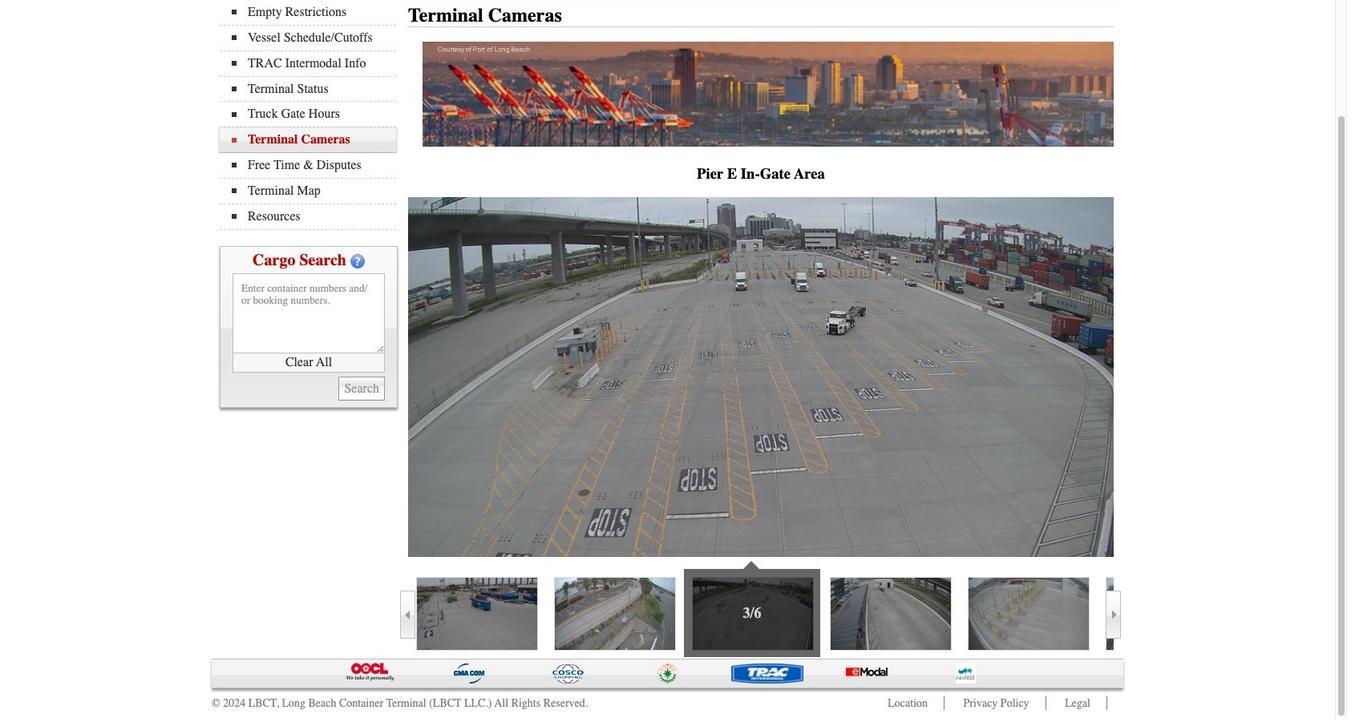 Task type: vqa. For each thing, say whether or not it's contained in the screenshot.
1st Updated from the top
no



Task type: locate. For each thing, give the bounding box(es) containing it.
menu bar
[[220, 0, 404, 230]]

None submit
[[339, 377, 385, 401]]

Enter container numbers and/ or booking numbers.  text field
[[233, 273, 385, 354]]



